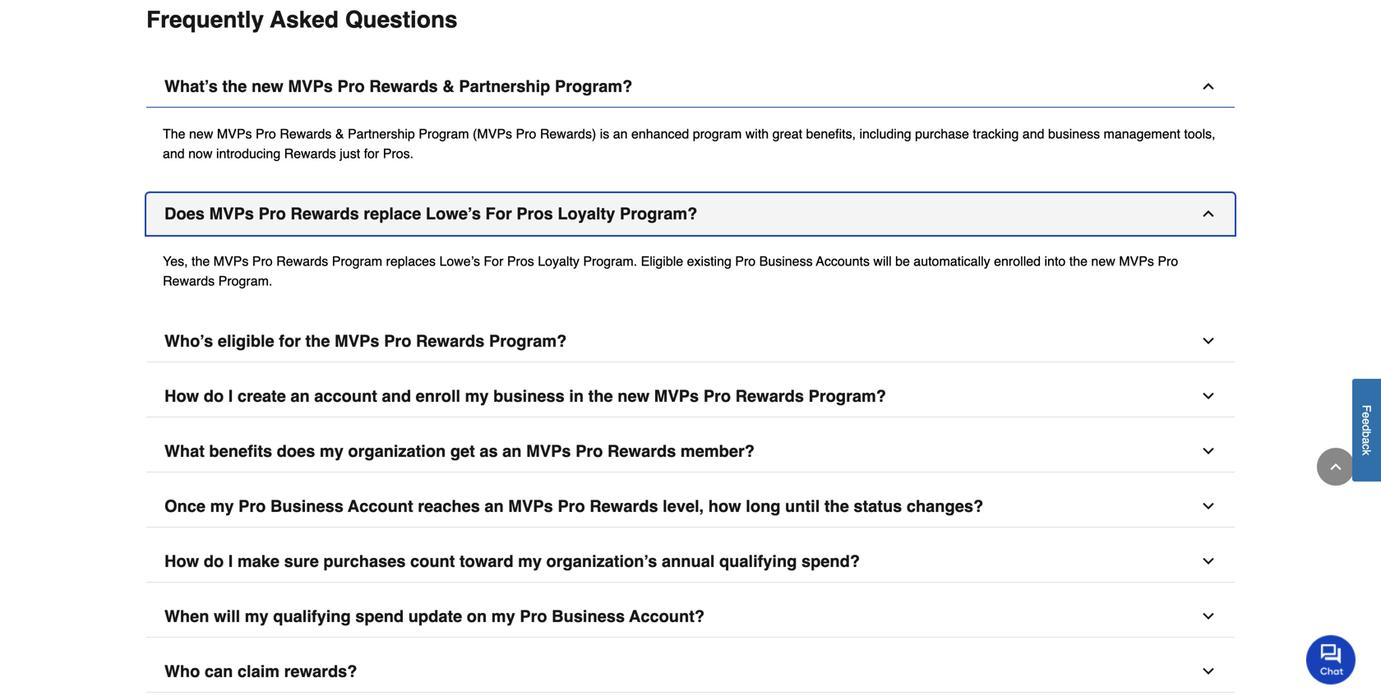 Task type: vqa. For each thing, say whether or not it's contained in the screenshot.
SAVE to the middle
no



Task type: describe. For each thing, give the bounding box(es) containing it.
program
[[693, 126, 742, 141]]

how for how do i make sure purchases count toward my organization's annual qualifying spend?
[[164, 552, 199, 571]]

chevron down image inside who can claim rewards? button
[[1201, 663, 1217, 680]]

eligible
[[218, 332, 274, 351]]

existing
[[687, 254, 732, 269]]

who can claim rewards? button
[[146, 651, 1235, 693]]

rewards)
[[540, 126, 596, 141]]

mvps right 'yes,'
[[214, 254, 249, 269]]

program? inside who's eligible for the mvps pro rewards program? button
[[489, 332, 567, 351]]

c
[[1361, 444, 1374, 450]]

is
[[600, 126, 610, 141]]

who's eligible for the mvps pro rewards program? button
[[146, 321, 1235, 362]]

program? inside what's the new mvps pro rewards & partnership program? button
[[555, 77, 633, 96]]

just
[[340, 146, 360, 161]]

benefits,
[[806, 126, 856, 141]]

once
[[164, 497, 206, 516]]

0 horizontal spatial program.
[[218, 273, 273, 288]]

mvps down who's eligible for the mvps pro rewards program? button
[[654, 387, 699, 406]]

an inside button
[[291, 387, 310, 406]]

mvps down the how do i create an account and enroll my business in the new mvps pro rewards program?
[[526, 442, 571, 461]]

d
[[1361, 425, 1374, 432]]

does
[[164, 204, 205, 223]]

pros.
[[383, 146, 414, 161]]

what's the new mvps pro rewards & partnership program?
[[164, 77, 633, 96]]

status
[[854, 497, 902, 516]]

pro inside "button"
[[520, 607, 547, 626]]

reaches
[[418, 497, 480, 516]]

enhanced
[[632, 126, 689, 141]]

partnership inside the new mvps pro rewards & partnership program (mvps pro rewards) is an enhanced program with great benefits, including purchase tracking and business management tools, and now introducing rewards just for pros.
[[348, 126, 415, 141]]

chevron down image for member?
[[1201, 443, 1217, 460]]

1 vertical spatial and
[[163, 146, 185, 161]]

do for create
[[204, 387, 224, 406]]

automatically
[[914, 254, 991, 269]]

does mvps pro rewards replace lowe's for pros loyalty program? button
[[146, 193, 1235, 235]]

toward
[[460, 552, 514, 571]]

replaces
[[386, 254, 436, 269]]

the new mvps pro rewards & partnership program (mvps pro rewards) is an enhanced program with great benefits, including purchase tracking and business management tools, and now introducing rewards just for pros.
[[163, 126, 1216, 161]]

what
[[164, 442, 205, 461]]

chevron up image inside what's the new mvps pro rewards & partnership program? button
[[1201, 78, 1217, 94]]

spend
[[355, 607, 404, 626]]

for inside button
[[279, 332, 301, 351]]

mvps up account on the bottom of the page
[[335, 332, 380, 351]]

the right into
[[1070, 254, 1088, 269]]

sure
[[284, 552, 319, 571]]

benefits
[[209, 442, 272, 461]]

my right toward
[[518, 552, 542, 571]]

organization's
[[547, 552, 657, 571]]

k
[[1361, 450, 1374, 456]]

accounts
[[816, 254, 870, 269]]

new inside button
[[252, 77, 284, 96]]

what benefits does my organization get as an mvps pro rewards member?
[[164, 442, 755, 461]]

level,
[[663, 497, 704, 516]]

f e e d b a c k
[[1361, 405, 1374, 456]]

b
[[1361, 432, 1374, 438]]

f
[[1361, 405, 1374, 412]]

questions
[[345, 6, 458, 33]]

who can claim rewards?
[[164, 662, 357, 681]]

with
[[746, 126, 769, 141]]

2 horizontal spatial and
[[1023, 126, 1045, 141]]

chevron down image for once my pro business account reaches an mvps pro rewards level, how long until the status changes?
[[1201, 498, 1217, 515]]

now
[[188, 146, 213, 161]]

loyalty inside button
[[558, 204, 615, 223]]

long
[[746, 497, 781, 516]]

asked
[[270, 6, 339, 33]]

eligible
[[641, 254, 684, 269]]

mvps right into
[[1120, 254, 1155, 269]]

spend?
[[802, 552, 860, 571]]

pros inside button
[[517, 204, 553, 223]]

an inside the new mvps pro rewards & partnership program (mvps pro rewards) is an enhanced program with great benefits, including purchase tracking and business management tools, and now introducing rewards just for pros.
[[613, 126, 628, 141]]

can
[[205, 662, 233, 681]]

do for make
[[204, 552, 224, 571]]

lowe's inside button
[[426, 204, 481, 223]]

mvps right does
[[209, 204, 254, 223]]

when will my qualifying spend update on my pro business account?
[[164, 607, 705, 626]]

who
[[164, 662, 200, 681]]

business inside button
[[494, 387, 565, 406]]

management
[[1104, 126, 1181, 141]]

how do i make sure purchases count toward my organization's annual qualifying spend? button
[[146, 541, 1235, 583]]

account
[[348, 497, 413, 516]]

f e e d b a c k button
[[1353, 379, 1382, 482]]

1 horizontal spatial program.
[[583, 254, 637, 269]]

chat invite button image
[[1307, 635, 1357, 685]]

make
[[238, 552, 280, 571]]

will inside "button"
[[214, 607, 240, 626]]

how
[[709, 497, 742, 516]]

the right 'yes,'
[[192, 254, 210, 269]]

business inside yes, the mvps pro rewards program replaces lowe's for pros loyalty program. eligible existing pro business accounts will be automatically enrolled into the new mvps pro rewards program.
[[760, 254, 813, 269]]

(mvps
[[473, 126, 512, 141]]

for inside yes, the mvps pro rewards program replaces lowe's for pros loyalty program. eligible existing pro business accounts will be automatically enrolled into the new mvps pro rewards program.
[[484, 254, 504, 269]]

1 e from the top
[[1361, 412, 1374, 419]]

when
[[164, 607, 209, 626]]

lowe's inside yes, the mvps pro rewards program replaces lowe's for pros loyalty program. eligible existing pro business accounts will be automatically enrolled into the new mvps pro rewards program.
[[440, 254, 480, 269]]

enrolled
[[994, 254, 1041, 269]]

until
[[785, 497, 820, 516]]

into
[[1045, 254, 1066, 269]]

mvps down asked
[[288, 77, 333, 96]]

my right enroll
[[465, 387, 489, 406]]

purchases
[[324, 552, 406, 571]]

who's
[[164, 332, 213, 351]]

tools,
[[1185, 126, 1216, 141]]

what's the new mvps pro rewards & partnership program? button
[[146, 66, 1235, 108]]

account
[[314, 387, 377, 406]]



Task type: locate. For each thing, give the bounding box(es) containing it.
1 horizontal spatial business
[[552, 607, 625, 626]]

will right when
[[214, 607, 240, 626]]

partnership up pros.
[[348, 126, 415, 141]]

program? inside how do i create an account and enroll my business in the new mvps pro rewards program? button
[[809, 387, 887, 406]]

mvps inside the new mvps pro rewards & partnership program (mvps pro rewards) is an enhanced program with great benefits, including purchase tracking and business management tools, and now introducing rewards just for pros.
[[217, 126, 252, 141]]

annual
[[662, 552, 715, 571]]

partnership inside button
[[459, 77, 551, 96]]

the right what's
[[222, 77, 247, 96]]

new up now
[[189, 126, 213, 141]]

once my pro business account reaches an mvps pro rewards level, how long until the status changes? button
[[146, 486, 1235, 528]]

and
[[1023, 126, 1045, 141], [163, 146, 185, 161], [382, 387, 411, 406]]

tracking
[[973, 126, 1019, 141]]

frequently
[[146, 6, 264, 33]]

1 horizontal spatial business
[[1049, 126, 1100, 141]]

count
[[410, 552, 455, 571]]

0 horizontal spatial partnership
[[348, 126, 415, 141]]

0 vertical spatial pros
[[517, 204, 553, 223]]

0 vertical spatial for
[[364, 146, 379, 161]]

and left enroll
[[382, 387, 411, 406]]

do left make
[[204, 552, 224, 571]]

&
[[443, 77, 455, 96], [335, 126, 344, 141]]

an right is
[[613, 126, 628, 141]]

does mvps pro rewards replace lowe's for pros loyalty program?
[[164, 204, 698, 223]]

and down the at left top
[[163, 146, 185, 161]]

1 horizontal spatial and
[[382, 387, 411, 406]]

2 horizontal spatial business
[[760, 254, 813, 269]]

1 vertical spatial do
[[204, 552, 224, 571]]

2 do from the top
[[204, 552, 224, 571]]

lowe's right replaces
[[440, 254, 480, 269]]

1 horizontal spatial qualifying
[[720, 552, 797, 571]]

in
[[569, 387, 584, 406]]

when will my qualifying spend update on my pro business account? button
[[146, 596, 1235, 638]]

including
[[860, 126, 912, 141]]

for
[[486, 204, 512, 223], [484, 254, 504, 269]]

for inside button
[[486, 204, 512, 223]]

e up d on the bottom of the page
[[1361, 412, 1374, 419]]

how do i make sure purchases count toward my organization's annual qualifying spend?
[[164, 552, 860, 571]]

1 horizontal spatial &
[[443, 77, 455, 96]]

lowe's
[[426, 204, 481, 223], [440, 254, 480, 269]]

0 vertical spatial for
[[486, 204, 512, 223]]

0 vertical spatial do
[[204, 387, 224, 406]]

replace
[[364, 204, 421, 223]]

& inside the new mvps pro rewards & partnership program (mvps pro rewards) is an enhanced program with great benefits, including purchase tracking and business management tools, and now introducing rewards just for pros.
[[335, 126, 344, 141]]

my down make
[[245, 607, 269, 626]]

1 vertical spatial for
[[484, 254, 504, 269]]

0 vertical spatial chevron down image
[[1201, 498, 1217, 515]]

4 chevron down image from the top
[[1201, 553, 1217, 570]]

get
[[451, 442, 475, 461]]

1 chevron down image from the top
[[1201, 333, 1217, 349]]

what benefits does my organization get as an mvps pro rewards member? button
[[146, 431, 1235, 473]]

new inside button
[[618, 387, 650, 406]]

1 vertical spatial for
[[279, 332, 301, 351]]

0 horizontal spatial qualifying
[[273, 607, 351, 626]]

qualifying up rewards? at the bottom left of the page
[[273, 607, 351, 626]]

business left management at the right top of the page
[[1049, 126, 1100, 141]]

0 vertical spatial and
[[1023, 126, 1045, 141]]

1 horizontal spatial will
[[874, 254, 892, 269]]

yes,
[[163, 254, 188, 269]]

business
[[760, 254, 813, 269], [271, 497, 344, 516], [552, 607, 625, 626]]

business up sure
[[271, 497, 344, 516]]

i left create
[[228, 387, 233, 406]]

my right the on
[[492, 607, 515, 626]]

2 chevron down image from the top
[[1201, 388, 1217, 404]]

new right "in"
[[618, 387, 650, 406]]

1 vertical spatial business
[[494, 387, 565, 406]]

be
[[896, 254, 910, 269]]

0 vertical spatial &
[[443, 77, 455, 96]]

chevron down image inside how do i create an account and enroll my business in the new mvps pro rewards program? button
[[1201, 388, 1217, 404]]

1 vertical spatial program.
[[218, 273, 273, 288]]

for right just on the top left of page
[[364, 146, 379, 161]]

program inside yes, the mvps pro rewards program replaces lowe's for pros loyalty program. eligible existing pro business accounts will be automatically enrolled into the new mvps pro rewards program.
[[332, 254, 382, 269]]

0 horizontal spatial will
[[214, 607, 240, 626]]

will inside yes, the mvps pro rewards program replaces lowe's for pros loyalty program. eligible existing pro business accounts will be automatically enrolled into the new mvps pro rewards program.
[[874, 254, 892, 269]]

qualifying inside button
[[720, 552, 797, 571]]

& up just on the top left of page
[[335, 126, 344, 141]]

who's eligible for the mvps pro rewards program?
[[164, 332, 567, 351]]

how do i create an account and enroll my business in the new mvps pro rewards program? button
[[146, 376, 1235, 418]]

how do i create an account and enroll my business in the new mvps pro rewards program?
[[164, 387, 887, 406]]

1 vertical spatial program
[[332, 254, 382, 269]]

program inside the new mvps pro rewards & partnership program (mvps pro rewards) is an enhanced program with great benefits, including purchase tracking and business management tools, and now introducing rewards just for pros.
[[419, 126, 469, 141]]

as
[[480, 442, 498, 461]]

pros inside yes, the mvps pro rewards program replaces lowe's for pros loyalty program. eligible existing pro business accounts will be automatically enrolled into the new mvps pro rewards program.
[[507, 254, 534, 269]]

claim
[[238, 662, 280, 681]]

1 vertical spatial chevron down image
[[1201, 608, 1217, 625]]

& down 'questions' on the top of the page
[[443, 77, 455, 96]]

0 horizontal spatial chevron up image
[[1201, 78, 1217, 94]]

for down "does mvps pro rewards replace lowe's for pros loyalty program?"
[[484, 254, 504, 269]]

0 vertical spatial chevron up image
[[1201, 78, 1217, 94]]

frequently asked questions
[[146, 6, 458, 33]]

1 vertical spatial how
[[164, 552, 199, 571]]

qualifying down long
[[720, 552, 797, 571]]

2 how from the top
[[164, 552, 199, 571]]

2 vertical spatial and
[[382, 387, 411, 406]]

5 chevron down image from the top
[[1201, 663, 1217, 680]]

chevron down image for qualifying
[[1201, 553, 1217, 570]]

0 vertical spatial program
[[419, 126, 469, 141]]

0 vertical spatial will
[[874, 254, 892, 269]]

0 vertical spatial how
[[164, 387, 199, 406]]

organization
[[348, 442, 446, 461]]

chevron down image inside when will my qualifying spend update on my pro business account? "button"
[[1201, 608, 1217, 625]]

program left (mvps
[[419, 126, 469, 141]]

0 vertical spatial program.
[[583, 254, 637, 269]]

new right into
[[1092, 254, 1116, 269]]

0 vertical spatial i
[[228, 387, 233, 406]]

business left "in"
[[494, 387, 565, 406]]

& inside button
[[443, 77, 455, 96]]

1 chevron down image from the top
[[1201, 498, 1217, 515]]

new inside the new mvps pro rewards & partnership program (mvps pro rewards) is an enhanced program with great benefits, including purchase tracking and business management tools, and now introducing rewards just for pros.
[[189, 126, 213, 141]]

qualifying inside "button"
[[273, 607, 351, 626]]

1 vertical spatial i
[[228, 552, 233, 571]]

for inside the new mvps pro rewards & partnership program (mvps pro rewards) is an enhanced program with great benefits, including purchase tracking and business management tools, and now introducing rewards just for pros.
[[364, 146, 379, 161]]

1 vertical spatial pros
[[507, 254, 534, 269]]

purchase
[[915, 126, 970, 141]]

program. left "eligible"
[[583, 254, 637, 269]]

i for make
[[228, 552, 233, 571]]

program?
[[555, 77, 633, 96], [620, 204, 698, 223], [489, 332, 567, 351], [809, 387, 887, 406]]

new inside yes, the mvps pro rewards program replaces lowe's for pros loyalty program. eligible existing pro business accounts will be automatically enrolled into the new mvps pro rewards program.
[[1092, 254, 1116, 269]]

i for create
[[228, 387, 233, 406]]

an right create
[[291, 387, 310, 406]]

program left replaces
[[332, 254, 382, 269]]

mvps up how do i make sure purchases count toward my organization's annual qualifying spend?
[[509, 497, 553, 516]]

0 vertical spatial qualifying
[[720, 552, 797, 571]]

business inside the new mvps pro rewards & partnership program (mvps pro rewards) is an enhanced program with great benefits, including purchase tracking and business management tools, and now introducing rewards just for pros.
[[1049, 126, 1100, 141]]

the up account on the bottom of the page
[[306, 332, 330, 351]]

how down once
[[164, 552, 199, 571]]

introducing
[[216, 146, 281, 161]]

1 i from the top
[[228, 387, 233, 406]]

business
[[1049, 126, 1100, 141], [494, 387, 565, 406]]

e up "b"
[[1361, 419, 1374, 425]]

2 vertical spatial business
[[552, 607, 625, 626]]

2 e from the top
[[1361, 419, 1374, 425]]

1 horizontal spatial for
[[364, 146, 379, 161]]

1 vertical spatial qualifying
[[273, 607, 351, 626]]

1 horizontal spatial program
[[419, 126, 469, 141]]

business left accounts
[[760, 254, 813, 269]]

chevron down image inside once my pro business account reaches an mvps pro rewards level, how long until the status changes? button
[[1201, 498, 1217, 515]]

chevron up image inside scroll to top element
[[1328, 459, 1345, 475]]

update
[[408, 607, 462, 626]]

program? inside does mvps pro rewards replace lowe's for pros loyalty program? button
[[620, 204, 698, 223]]

the right "in"
[[589, 387, 613, 406]]

chevron down image for when will my qualifying spend update on my pro business account?
[[1201, 608, 1217, 625]]

chevron down image
[[1201, 333, 1217, 349], [1201, 388, 1217, 404], [1201, 443, 1217, 460], [1201, 553, 1217, 570], [1201, 663, 1217, 680]]

1 horizontal spatial partnership
[[459, 77, 551, 96]]

my right does at the left of page
[[320, 442, 344, 461]]

lowe's right replace
[[426, 204, 481, 223]]

0 horizontal spatial business
[[271, 497, 344, 516]]

1 vertical spatial chevron up image
[[1328, 459, 1345, 475]]

my right once
[[210, 497, 234, 516]]

for down (mvps
[[486, 204, 512, 223]]

business inside "button"
[[552, 607, 625, 626]]

0 vertical spatial loyalty
[[558, 204, 615, 223]]

business inside button
[[271, 497, 344, 516]]

my
[[465, 387, 489, 406], [320, 442, 344, 461], [210, 497, 234, 516], [518, 552, 542, 571], [245, 607, 269, 626], [492, 607, 515, 626]]

0 horizontal spatial program
[[332, 254, 382, 269]]

1 vertical spatial will
[[214, 607, 240, 626]]

for right eligible
[[279, 332, 301, 351]]

partnership up (mvps
[[459, 77, 551, 96]]

do left create
[[204, 387, 224, 406]]

1 do from the top
[[204, 387, 224, 406]]

will left be
[[874, 254, 892, 269]]

an right as
[[503, 442, 522, 461]]

1 horizontal spatial chevron up image
[[1328, 459, 1345, 475]]

yes, the mvps pro rewards program replaces lowe's for pros loyalty program. eligible existing pro business accounts will be automatically enrolled into the new mvps pro rewards program.
[[163, 254, 1179, 288]]

1 vertical spatial partnership
[[348, 126, 415, 141]]

2 chevron down image from the top
[[1201, 608, 1217, 625]]

0 horizontal spatial and
[[163, 146, 185, 161]]

loyalty
[[558, 204, 615, 223], [538, 254, 580, 269]]

pros
[[517, 204, 553, 223], [507, 254, 534, 269]]

do
[[204, 387, 224, 406], [204, 552, 224, 571]]

0 horizontal spatial business
[[494, 387, 565, 406]]

an right reaches
[[485, 497, 504, 516]]

0 horizontal spatial &
[[335, 126, 344, 141]]

on
[[467, 607, 487, 626]]

e
[[1361, 412, 1374, 419], [1361, 419, 1374, 425]]

chevron up image
[[1201, 205, 1217, 222]]

scroll to top element
[[1318, 448, 1355, 486]]

new up introducing in the top of the page
[[252, 77, 284, 96]]

pro
[[338, 77, 365, 96], [256, 126, 276, 141], [516, 126, 537, 141], [259, 204, 286, 223], [252, 254, 273, 269], [736, 254, 756, 269], [1158, 254, 1179, 269], [384, 332, 412, 351], [704, 387, 731, 406], [576, 442, 603, 461], [239, 497, 266, 516], [558, 497, 585, 516], [520, 607, 547, 626]]

1 vertical spatial lowe's
[[440, 254, 480, 269]]

the
[[163, 126, 186, 141]]

chevron down image inside who's eligible for the mvps pro rewards program? button
[[1201, 333, 1217, 349]]

great
[[773, 126, 803, 141]]

and inside button
[[382, 387, 411, 406]]

once my pro business account reaches an mvps pro rewards level, how long until the status changes?
[[164, 497, 984, 516]]

1 vertical spatial loyalty
[[538, 254, 580, 269]]

0 vertical spatial business
[[1049, 126, 1100, 141]]

mvps up introducing in the top of the page
[[217, 126, 252, 141]]

changes?
[[907, 497, 984, 516]]

will
[[874, 254, 892, 269], [214, 607, 240, 626]]

a
[[1361, 438, 1374, 444]]

chevron down image
[[1201, 498, 1217, 515], [1201, 608, 1217, 625]]

how for how do i create an account and enroll my business in the new mvps pro rewards program?
[[164, 387, 199, 406]]

the right until
[[825, 497, 849, 516]]

1 vertical spatial &
[[335, 126, 344, 141]]

0 vertical spatial business
[[760, 254, 813, 269]]

program
[[419, 126, 469, 141], [332, 254, 382, 269]]

how up what
[[164, 387, 199, 406]]

i left make
[[228, 552, 233, 571]]

rewards?
[[284, 662, 357, 681]]

partnership
[[459, 77, 551, 96], [348, 126, 415, 141]]

chevron up image
[[1201, 78, 1217, 94], [1328, 459, 1345, 475]]

1 vertical spatial business
[[271, 497, 344, 516]]

create
[[238, 387, 286, 406]]

chevron down image inside "how do i make sure purchases count toward my organization's annual qualifying spend?" button
[[1201, 553, 1217, 570]]

loyalty inside yes, the mvps pro rewards program replaces lowe's for pros loyalty program. eligible existing pro business accounts will be automatically enrolled into the new mvps pro rewards program.
[[538, 254, 580, 269]]

qualifying
[[720, 552, 797, 571], [273, 607, 351, 626]]

1 how from the top
[[164, 387, 199, 406]]

account?
[[629, 607, 705, 626]]

does
[[277, 442, 315, 461]]

chevron down image for the
[[1201, 388, 1217, 404]]

business down organization's
[[552, 607, 625, 626]]

3 chevron down image from the top
[[1201, 443, 1217, 460]]

2 i from the top
[[228, 552, 233, 571]]

program. up eligible
[[218, 273, 273, 288]]

what's
[[164, 77, 218, 96]]

enroll
[[416, 387, 461, 406]]

an
[[613, 126, 628, 141], [291, 387, 310, 406], [503, 442, 522, 461], [485, 497, 504, 516]]

0 vertical spatial lowe's
[[426, 204, 481, 223]]

member?
[[681, 442, 755, 461]]

and right tracking
[[1023, 126, 1045, 141]]

0 horizontal spatial for
[[279, 332, 301, 351]]

0 vertical spatial partnership
[[459, 77, 551, 96]]

chevron down image inside 'what benefits does my organization get as an mvps pro rewards member?' button
[[1201, 443, 1217, 460]]



